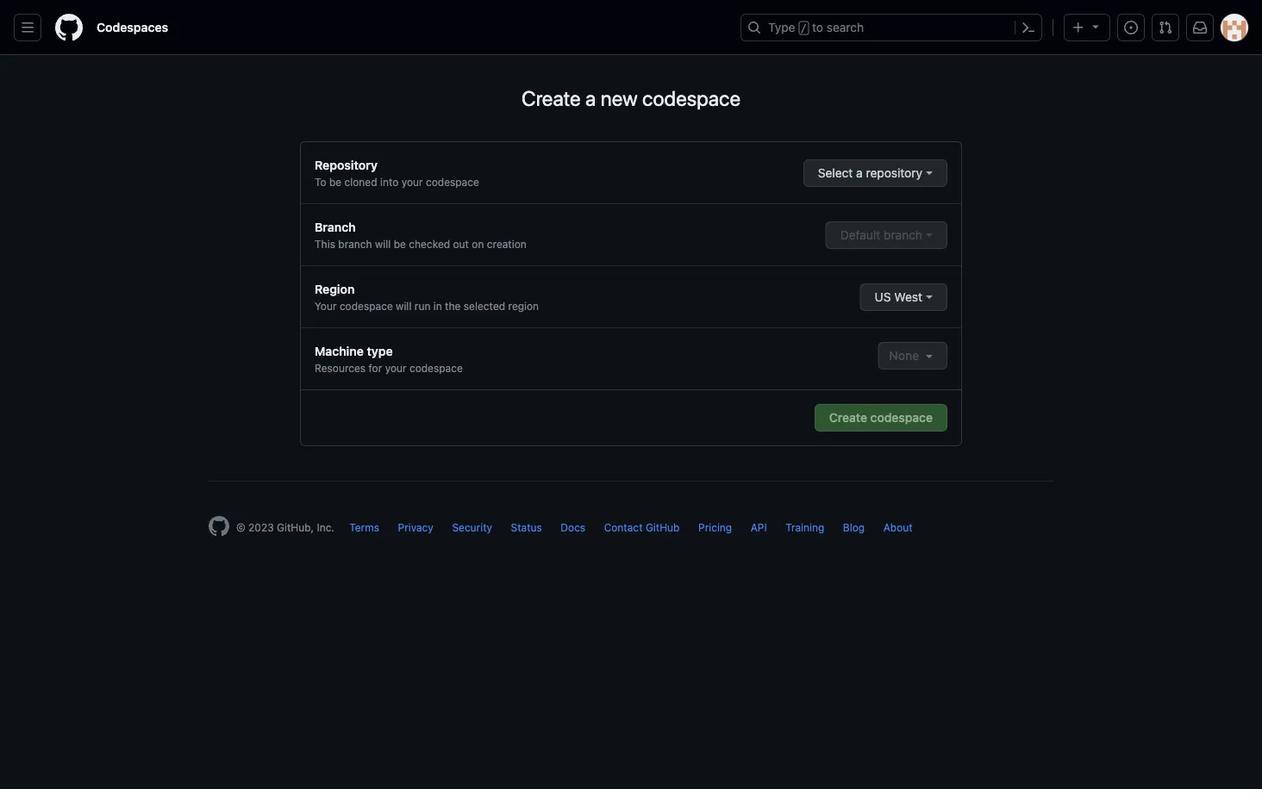 Task type: locate. For each thing, give the bounding box(es) containing it.
homepage image left ©
[[209, 517, 229, 537]]

security link
[[452, 522, 492, 534]]

machine type resources for your codespace
[[315, 344, 463, 374]]

contact
[[604, 522, 643, 534]]

to
[[812, 20, 824, 34]]

1 vertical spatial will
[[396, 300, 412, 312]]

branch
[[884, 228, 923, 242], [338, 238, 372, 250]]

contact github link
[[604, 522, 680, 534]]

create
[[522, 86, 581, 110], [829, 411, 867, 425]]

will for branch
[[375, 238, 391, 250]]

terms link
[[350, 522, 379, 534]]

will inside branch this branch will be checked out on creation
[[375, 238, 391, 250]]

0 horizontal spatial a
[[585, 86, 596, 110]]

create for create a new codespace
[[522, 86, 581, 110]]

triangle down image inside none button
[[923, 349, 936, 363]]

codespace right new
[[642, 86, 741, 110]]

1 horizontal spatial be
[[394, 238, 406, 250]]

select
[[818, 166, 853, 180]]

a for create
[[585, 86, 596, 110]]

be right to
[[329, 176, 342, 188]]

will left the run
[[396, 300, 412, 312]]

privacy
[[398, 522, 434, 534]]

1 vertical spatial homepage image
[[209, 517, 229, 537]]

your inside repository to be cloned into your codespace
[[402, 176, 423, 188]]

1 horizontal spatial will
[[396, 300, 412, 312]]

1 horizontal spatial create
[[829, 411, 867, 425]]

github
[[646, 522, 680, 534]]

about link
[[884, 522, 913, 534]]

0 vertical spatial your
[[402, 176, 423, 188]]

a inside popup button
[[856, 166, 863, 180]]

in
[[434, 300, 442, 312]]

1 horizontal spatial triangle down image
[[1089, 19, 1103, 33]]

a right the select
[[856, 166, 863, 180]]

0 horizontal spatial branch
[[338, 238, 372, 250]]

codespaces
[[97, 20, 168, 34]]

1 vertical spatial a
[[856, 166, 863, 180]]

homepage image
[[55, 14, 83, 41], [209, 517, 229, 537]]

status link
[[511, 522, 542, 534]]

your
[[402, 176, 423, 188], [385, 362, 407, 374]]

1 horizontal spatial branch
[[884, 228, 923, 242]]

a left new
[[585, 86, 596, 110]]

type
[[768, 20, 795, 34]]

repository
[[315, 158, 378, 172]]

branch down branch
[[338, 238, 372, 250]]

a for select
[[856, 166, 863, 180]]

triangle down image down 'west'
[[923, 349, 936, 363]]

1 vertical spatial triangle down image
[[923, 349, 936, 363]]

codespaces link
[[90, 14, 175, 41]]

select a repository
[[818, 166, 923, 180]]

branch right default
[[884, 228, 923, 242]]

will inside region your codespace will run in the selected region
[[396, 300, 412, 312]]

docs link
[[561, 522, 586, 534]]

api
[[751, 522, 767, 534]]

0 horizontal spatial triangle down image
[[923, 349, 936, 363]]

0 vertical spatial homepage image
[[55, 14, 83, 41]]

0 vertical spatial create
[[522, 86, 581, 110]]

checked
[[409, 238, 450, 250]]

git pull request image
[[1159, 21, 1173, 34]]

this
[[315, 238, 335, 250]]

triangle down image
[[1089, 19, 1103, 33], [923, 349, 936, 363]]

codespace
[[642, 86, 741, 110], [426, 176, 479, 188], [340, 300, 393, 312], [410, 362, 463, 374], [871, 411, 933, 425]]

security
[[452, 522, 492, 534]]

blog
[[843, 522, 865, 534]]

1 vertical spatial be
[[394, 238, 406, 250]]

default
[[840, 228, 881, 242]]

codespace right for
[[410, 362, 463, 374]]

privacy link
[[398, 522, 434, 534]]

codespace up branch this branch will be checked out on creation
[[426, 176, 479, 188]]

0 horizontal spatial be
[[329, 176, 342, 188]]

terms
[[350, 522, 379, 534]]

run
[[415, 300, 431, 312]]

create codespace button
[[815, 404, 948, 432]]

on
[[472, 238, 484, 250]]

0 horizontal spatial create
[[522, 86, 581, 110]]

0 vertical spatial will
[[375, 238, 391, 250]]

be inside repository to be cloned into your codespace
[[329, 176, 342, 188]]

codespace down "none"
[[871, 411, 933, 425]]

0 vertical spatial triangle down image
[[1089, 19, 1103, 33]]

codespace down region
[[340, 300, 393, 312]]

will left checked
[[375, 238, 391, 250]]

issue opened image
[[1124, 21, 1138, 34]]

region
[[315, 282, 355, 296]]

be left checked
[[394, 238, 406, 250]]

machine
[[315, 344, 364, 358]]

1 horizontal spatial a
[[856, 166, 863, 180]]

homepage image left codespaces link
[[55, 14, 83, 41]]

a
[[585, 86, 596, 110], [856, 166, 863, 180]]

none button
[[878, 342, 948, 370]]

west
[[895, 290, 923, 304]]

create inside create codespace button
[[829, 411, 867, 425]]

select a repository button
[[803, 160, 948, 187]]

contact github
[[604, 522, 680, 534]]

1 vertical spatial your
[[385, 362, 407, 374]]

your right for
[[385, 362, 407, 374]]

status
[[511, 522, 542, 534]]

new
[[601, 86, 638, 110]]

training
[[786, 522, 825, 534]]

0 vertical spatial be
[[329, 176, 342, 188]]

selected
[[464, 300, 505, 312]]

be
[[329, 176, 342, 188], [394, 238, 406, 250]]

us
[[875, 290, 891, 304]]

cloned
[[344, 176, 377, 188]]

0 vertical spatial a
[[585, 86, 596, 110]]

into
[[380, 176, 399, 188]]

the
[[445, 300, 461, 312]]

0 horizontal spatial will
[[375, 238, 391, 250]]

will
[[375, 238, 391, 250], [396, 300, 412, 312]]

your right the into
[[402, 176, 423, 188]]

triangle down image right plus image
[[1089, 19, 1103, 33]]

region
[[508, 300, 539, 312]]

1 vertical spatial create
[[829, 411, 867, 425]]



Task type: vqa. For each thing, say whether or not it's contained in the screenshot.


Task type: describe. For each thing, give the bounding box(es) containing it.
type
[[367, 344, 393, 358]]

1 horizontal spatial homepage image
[[209, 517, 229, 537]]

us west
[[875, 290, 923, 304]]

none
[[889, 349, 923, 363]]

create for create codespace
[[829, 411, 867, 425]]

pricing
[[698, 522, 732, 534]]

blog link
[[843, 522, 865, 534]]

codespace inside machine type resources for your codespace
[[410, 362, 463, 374]]

0 horizontal spatial homepage image
[[55, 14, 83, 41]]

type / to search
[[768, 20, 864, 34]]

repository to be cloned into your codespace
[[315, 158, 479, 188]]

© 2023 github, inc.
[[236, 522, 334, 534]]

2023
[[248, 522, 274, 534]]

©
[[236, 522, 246, 534]]

training link
[[786, 522, 825, 534]]

pricing link
[[698, 522, 732, 534]]

plus image
[[1072, 21, 1086, 34]]

your inside machine type resources for your codespace
[[385, 362, 407, 374]]

default branch button
[[826, 222, 948, 249]]

resources
[[315, 362, 366, 374]]

region your codespace will run in the selected region
[[315, 282, 539, 312]]

github,
[[277, 522, 314, 534]]

api link
[[751, 522, 767, 534]]

codespace inside repository to be cloned into your codespace
[[426, 176, 479, 188]]

codespace inside button
[[871, 411, 933, 425]]

about
[[884, 522, 913, 534]]

/
[[801, 22, 807, 34]]

notifications image
[[1193, 21, 1207, 34]]

creation
[[487, 238, 527, 250]]

branch inside default branch button
[[884, 228, 923, 242]]

create codespace
[[829, 411, 933, 425]]

will for region
[[396, 300, 412, 312]]

command palette image
[[1022, 21, 1036, 34]]

be inside branch this branch will be checked out on creation
[[394, 238, 406, 250]]

out
[[453, 238, 469, 250]]

branch inside branch this branch will be checked out on creation
[[338, 238, 372, 250]]

docs
[[561, 522, 586, 534]]

your
[[315, 300, 337, 312]]

repository
[[866, 166, 923, 180]]

codespace inside region your codespace will run in the selected region
[[340, 300, 393, 312]]

default branch
[[840, 228, 923, 242]]

branch
[[315, 220, 356, 234]]

create a new codespace
[[522, 86, 741, 110]]

to
[[315, 176, 326, 188]]

search
[[827, 20, 864, 34]]

inc.
[[317, 522, 334, 534]]

branch this branch will be checked out on creation
[[315, 220, 527, 250]]

us west button
[[860, 284, 948, 311]]

for
[[369, 362, 382, 374]]



